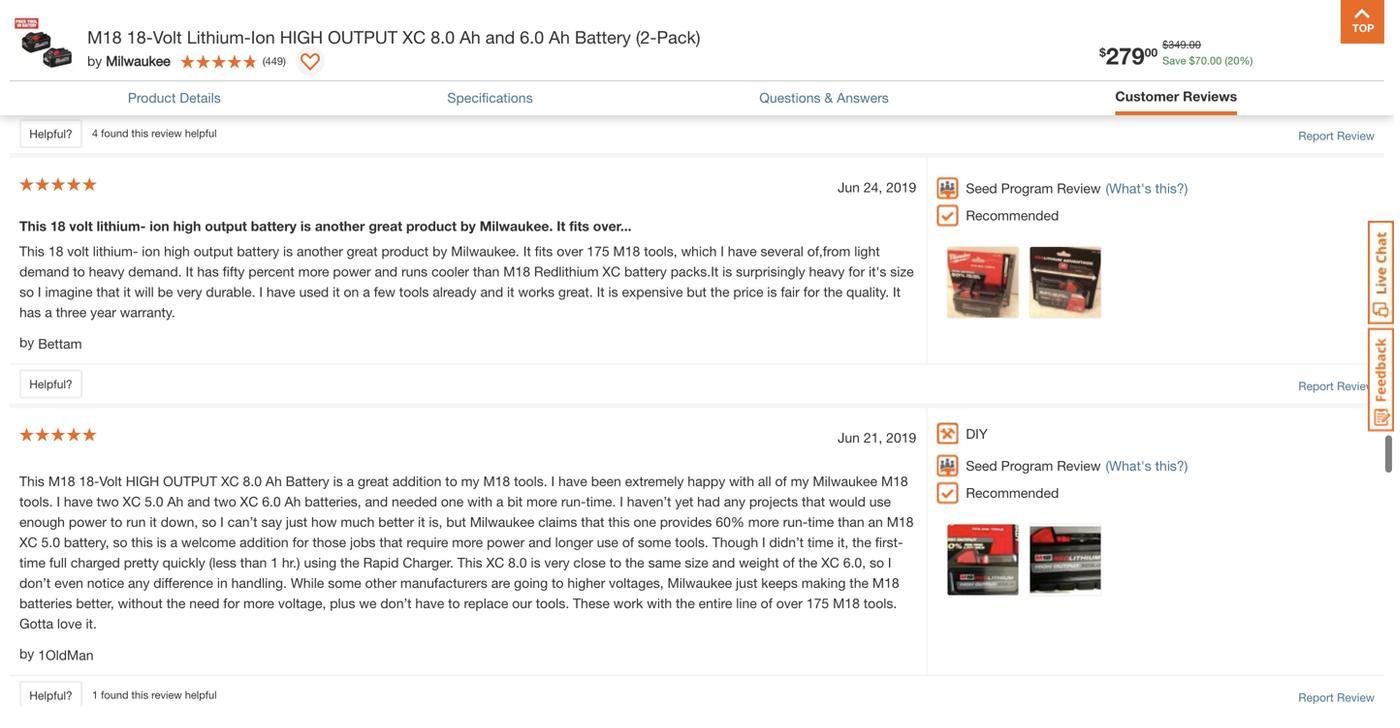 Task type: locate. For each thing, give the bounding box(es) containing it.
2019 right 24,
[[886, 179, 916, 195]]

battery
[[556, 34, 599, 50], [251, 218, 297, 234], [237, 243, 279, 259], [624, 264, 667, 280]]

by inside by 1oldman
[[19, 646, 34, 662]]

1 horizontal spatial use
[[869, 494, 891, 510]]

any up without
[[128, 575, 150, 591]]

helpful? button for 4
[[19, 119, 82, 148]]

1 review from the top
[[151, 127, 182, 140]]

0 vertical spatial don't
[[19, 575, 51, 591]]

same inside the milwaukee m18 18-volt lithium-ion high output xc 8.0ah battery seems a step up from my m18 18-volt 9.0ah hd (high demand) batteries. a few ounces lighter and 20% smaller, it carries my milwaukee m18v tool loads for the same continuous duration, while offering m18 portable power in a lighter, smaller package!     with the standard milwaukee charger, this 8.0ah hd battery also provides shorter recharge times than the 9.0...nice. overall, all of my m18 lithium-ion batteries (xc, hd, ho in 5.0-6.0-9.0-12.0) still perform flawlessly!!
[[547, 13, 580, 29]]

2 report review button from the top
[[1298, 377, 1375, 395]]

package!
[[177, 34, 233, 50]]

18- up all at the left of the page
[[127, 27, 153, 48]]

jun for jun 21, 2019
[[838, 430, 860, 446]]

0 vertical spatial review
[[151, 127, 182, 140]]

1 horizontal spatial don't
[[380, 596, 412, 612]]

2 recommended from the top
[[966, 485, 1059, 501]]

customer reviews
[[1115, 88, 1237, 104]]

report for diy
[[1298, 691, 1334, 705]]

keeps
[[761, 575, 798, 591]]

though
[[712, 535, 758, 551]]

m18 down package!
[[191, 54, 218, 70]]

2 vertical spatial volt
[[99, 473, 122, 489]]

$ right save
[[1189, 54, 1195, 67]]

handling.
[[231, 575, 287, 591]]

batteries inside the milwaukee m18 18-volt lithium-ion high output xc 8.0ah battery seems a step up from my m18 18-volt 9.0ah hd (high demand) batteries. a few ounces lighter and 20% smaller, it carries my milwaukee m18v tool loads for the same continuous duration, while offering m18 portable power in a lighter, smaller package!     with the standard milwaukee charger, this 8.0ah hd battery also provides shorter recharge times than the 9.0...nice. overall, all of my m18 lithium-ion batteries (xc, hd, ho in 5.0-6.0-9.0-12.0) still perform flawlessly!!
[[294, 54, 346, 70]]

0 horizontal spatial with
[[467, 494, 493, 510]]

1 vertical spatial addition
[[240, 535, 289, 551]]

the left the quality.
[[824, 284, 843, 300]]

very
[[177, 284, 202, 300], [544, 555, 570, 571]]

2 seed from the top
[[966, 458, 997, 474]]

00
[[1189, 38, 1201, 51], [1145, 46, 1158, 59], [1210, 54, 1222, 67]]

2 (what's from the top
[[1106, 458, 1151, 474]]

1 horizontal spatial any
[[724, 494, 745, 510]]

top button
[[1341, 0, 1384, 44]]

have
[[728, 243, 757, 259], [266, 284, 295, 300], [558, 473, 587, 489], [64, 494, 93, 510], [415, 596, 444, 612]]

8.0ah up 9.0-
[[494, 34, 529, 50]]

1 vertical spatial 175
[[806, 596, 829, 612]]

feedback link image
[[1368, 328, 1394, 432]]

one down haven't
[[634, 514, 656, 530]]

and inside the milwaukee m18 18-volt lithium-ion high output xc 8.0ah battery seems a step up from my m18 18-volt 9.0ah hd (high demand) batteries. a few ounces lighter and 20% smaller, it carries my milwaukee m18v tool loads for the same continuous duration, while offering m18 portable power in a lighter, smaller package!     with the standard milwaukee charger, this 8.0ah hd battery also provides shorter recharge times than the 9.0...nice. overall, all of my m18 lithium-ion batteries (xc, hd, ho in 5.0-6.0-9.0-12.0) still perform flawlessly!!
[[147, 13, 169, 29]]

it,
[[837, 535, 849, 551]]

2 report from the top
[[1298, 379, 1334, 393]]

2 review from the top
[[151, 689, 182, 702]]

1 jun from the top
[[838, 179, 860, 195]]

product details button
[[128, 88, 221, 108], [128, 88, 221, 108]]

recommended for seed program review
[[966, 207, 1059, 223]]

but inside 'this 18 volt lithium- ion high output battery is another great product by milwaukee. it fits over... this 18 volt lithium- ion high output battery is another great product by milwaukee. it fits over 175 m18 tools, which i have several of,from light demand to heavy demand. it has fifty percent more power and runs cooler than m18 redlithium xc battery packs.it is surprisingly heavy for it's size so i imagine that it will be very durable. i have used it on a few tools already and it works great. it is expensive but the price is fair for the quality. it has a three year warranty.'
[[687, 284, 707, 300]]

helpful for 4 found this review helpful
[[185, 127, 217, 140]]

1 vertical spatial output
[[328, 27, 398, 48]]

this inside the milwaukee m18 18-volt lithium-ion high output xc 8.0ah battery seems a step up from my m18 18-volt 9.0ah hd (high demand) batteries. a few ounces lighter and 20% smaller, it carries my milwaukee m18v tool loads for the same continuous duration, while offering m18 portable power in a lighter, smaller package!     with the standard milwaukee charger, this 8.0ah hd battery also provides shorter recharge times than the 9.0...nice. overall, all of my m18 lithium-ion batteries (xc, hd, ho in 5.0-6.0-9.0-12.0) still perform flawlessly!!
[[469, 34, 490, 50]]

1 vertical spatial great
[[347, 243, 378, 259]]

and down the claims
[[528, 535, 551, 551]]

another
[[315, 218, 365, 234], [297, 243, 343, 259]]

with
[[237, 34, 264, 50]]

0 horizontal spatial has
[[19, 304, 41, 320]]

great inside this m18 18-volt high output xc 8.0 ah battery is a great addition to my m18 tools. i have been extremely happy with all of my milwaukee m18 tools. i have two xc 5.0 ah and two xc 6.0 ah batteries, and needed one with a bit more run-time. i haven't yet had any projects that would use enough power to run it down, so i can't say just how much better it is, but milwaukee claims that this one provides 60% more run-time than an m18 xc 5.0 battery, so this is a welcome addition for those jobs that require more power and longer use of some tools. though i didn't time it, the first- time full charged pretty quickly (less than 1 hr.) using the rapid charger. this xc 8.0 is very close to the same size and weight of the xc 6.0, so i don't even notice any difference in handling. while some other manufacturers are going to higher voltages, milwaukee just keeps making the m18 batteries better, without the need for more voltage, plus we don't have to replace our tools. these work with the entire line of over 175 m18 tools. gotta love it.
[[358, 473, 389, 489]]

tools. down 'going' on the left of page
[[536, 596, 569, 612]]

reviews
[[1183, 88, 1237, 104]]

batteries
[[294, 54, 346, 70], [19, 596, 72, 612]]

tools. down the yet
[[675, 535, 708, 551]]

0 vertical spatial but
[[687, 284, 707, 300]]

1 horizontal spatial just
[[736, 575, 758, 591]]

few left tools
[[374, 284, 395, 300]]

this
[[19, 218, 47, 234], [19, 243, 45, 259], [19, 473, 45, 489], [457, 555, 482, 571]]

review
[[151, 127, 182, 140], [151, 689, 182, 702]]

2 vertical spatial battery
[[286, 473, 329, 489]]

don't down other
[[380, 596, 412, 612]]

0 vertical spatial seed
[[966, 180, 997, 196]]

same inside this m18 18-volt high output xc 8.0 ah battery is a great addition to my m18 tools. i have been extremely happy with all of my milwaukee m18 tools. i have two xc 5.0 ah and two xc 6.0 ah batteries, and needed one with a bit more run-time. i haven't yet had any projects that would use enough power to run it down, so i can't say just how much better it is, but milwaukee claims that this one provides 60% more run-time than an m18 xc 5.0 battery, so this is a welcome addition for those jobs that require more power and longer use of some tools. though i didn't time it, the first- time full charged pretty quickly (less than 1 hr.) using the rapid charger. this xc 8.0 is very close to the same size and weight of the xc 6.0, so i don't even notice any difference in handling. while some other manufacturers are going to higher voltages, milwaukee just keeps making the m18 batteries better, without the need for more voltage, plus we don't have to replace our tools. these work with the entire line of over 175 m18 tools. gotta love it.
[[648, 555, 681, 571]]

(what's
[[1106, 180, 1151, 196], [1106, 458, 1151, 474]]

hd up 12.0)
[[533, 34, 552, 50]]

tools.
[[514, 473, 547, 489], [19, 494, 53, 510], [675, 535, 708, 551], [536, 596, 569, 612], [864, 596, 897, 612]]

0 vertical spatial recommended
[[966, 207, 1059, 223]]

same up voltages,
[[648, 555, 681, 571]]

1 helpful? from the top
[[29, 127, 72, 141]]

ion up 449
[[251, 27, 275, 48]]

0 horizontal spatial over
[[557, 243, 583, 259]]

one up is,
[[441, 494, 464, 510]]

require
[[407, 535, 448, 551]]

0 vertical spatial output
[[301, 0, 356, 9]]

step
[[522, 0, 549, 9]]

so inside 'this 18 volt lithium- ion high output battery is another great product by milwaukee. it fits over... this 18 volt lithium- ion high output battery is another great product by milwaukee. it fits over 175 m18 tools, which i have several of,from light demand to heavy demand. it has fifty percent more power and runs cooler than m18 redlithium xc battery packs.it is surprisingly heavy for it's size so i imagine that it will be very durable. i have used it on a few tools already and it works great. it is expensive but the price is fair for the quality. it has a three year warranty.'
[[19, 284, 34, 300]]

0 horizontal spatial .
[[1186, 38, 1189, 51]]

run- up didn't
[[783, 514, 808, 530]]

all
[[758, 473, 771, 489]]

seed for second "(what's this?)" link from the bottom
[[966, 180, 997, 196]]

say
[[261, 514, 282, 530]]

00 up 70
[[1189, 38, 1201, 51]]

carries
[[266, 13, 307, 29]]

another up on
[[315, 218, 365, 234]]

helpful? for 1 found this review helpful
[[29, 689, 72, 703]]

m18 up continuous
[[625, 0, 652, 9]]

0 horizontal spatial battery
[[286, 473, 329, 489]]

1 seed from the top
[[966, 180, 997, 196]]

this down without
[[131, 689, 148, 702]]

battery up tool
[[420, 0, 464, 9]]

1 horizontal spatial hd
[[741, 0, 760, 9]]

seed for second "(what's this?)" link from the top
[[966, 458, 997, 474]]

heavy up year
[[89, 264, 125, 280]]

another up used
[[297, 243, 343, 259]]

tools. up enough
[[19, 494, 53, 510]]

1 horizontal spatial run-
[[783, 514, 808, 530]]

2 vertical spatial output
[[163, 473, 217, 489]]

replace
[[464, 596, 508, 612]]

1 vertical spatial 6.0
[[262, 494, 281, 510]]

size
[[890, 264, 914, 280], [685, 555, 708, 571]]

it up works
[[523, 243, 531, 259]]

close
[[573, 555, 606, 571]]

helpful? down by 1oldman at left
[[29, 689, 72, 703]]

2 helpful from the top
[[185, 689, 217, 702]]

batteries inside this m18 18-volt high output xc 8.0 ah battery is a great addition to my m18 tools. i have been extremely happy with all of my milwaukee m18 tools. i have two xc 5.0 ah and two xc 6.0 ah batteries, and needed one with a bit more run-time. i haven't yet had any projects that would use enough power to run it down, so i can't say just how much better it is, but milwaukee claims that this one provides 60% more run-time than an m18 xc 5.0 battery, so this is a welcome addition for those jobs that require more power and longer use of some tools. though i didn't time it, the first- time full charged pretty quickly (less than 1 hr.) using the rapid charger. this xc 8.0 is very close to the same size and weight of the xc 6.0, so i don't even notice any difference in handling. while some other manufacturers are going to higher voltages, milwaukee just keeps making the m18 batteries better, without the need for more voltage, plus we don't have to replace our tools. these work with the entire line of over 175 m18 tools. gotta love it.
[[19, 596, 72, 612]]

1 vertical spatial high
[[280, 27, 323, 48]]

the milwaukee m18 18-volt lithium-ion high output xc 8.0ah battery seems a step up from my m18 18-volt 9.0ah hd (high demand) batteries. a few ounces lighter and 20% smaller, it carries my milwaukee m18v tool loads for the same continuous duration, while offering m18 portable power in a lighter, smaller package!     with the standard milwaukee charger, this 8.0ah hd battery also provides shorter recharge times than the 9.0...nice. overall, all of my m18 lithium-ion batteries (xc, hd, ho in 5.0-6.0-9.0-12.0) still perform flawlessly!!
[[19, 0, 915, 70]]

up
[[552, 0, 568, 9]]

1 vertical spatial size
[[685, 555, 708, 571]]

so
[[19, 284, 34, 300], [202, 514, 216, 530], [113, 535, 128, 551], [870, 555, 884, 571]]

m18 up 'lighter'
[[114, 0, 141, 9]]

1 vertical spatial few
[[374, 284, 395, 300]]

3 helpful? from the top
[[29, 689, 72, 703]]

lighter,
[[86, 34, 126, 50]]

1 horizontal spatial 1
[[271, 555, 278, 571]]

1 horizontal spatial 175
[[806, 596, 829, 612]]

1 vertical spatial 8.0
[[243, 473, 262, 489]]

1 helpful from the top
[[185, 127, 217, 140]]

going
[[514, 575, 548, 591]]

down,
[[161, 514, 198, 530]]

so down demand
[[19, 284, 34, 300]]

1 horizontal spatial two
[[214, 494, 236, 510]]

in
[[61, 34, 72, 50], [430, 54, 441, 70], [217, 575, 228, 591]]

175 down making
[[806, 596, 829, 612]]

jun for jun 24, 2019
[[838, 179, 860, 195]]

than inside 'this 18 volt lithium- ion high output battery is another great product by milwaukee. it fits over... this 18 volt lithium- ion high output battery is another great product by milwaukee. it fits over 175 m18 tools, which i have several of,from light demand to heavy demand. it has fifty percent more power and runs cooler than m18 redlithium xc battery packs.it is surprisingly heavy for it's size so i imagine that it will be very durable. i have used it on a few tools already and it works great. it is expensive but the price is fair for the quality. it has a three year warranty.'
[[473, 264, 500, 280]]

is
[[300, 218, 311, 234], [283, 243, 293, 259], [722, 264, 732, 280], [608, 284, 618, 300], [767, 284, 777, 300], [333, 473, 343, 489], [157, 535, 166, 551], [531, 555, 541, 571]]

0 vertical spatial battery
[[420, 0, 464, 9]]

helpful? button left 4
[[19, 119, 82, 148]]

1 horizontal spatial addition
[[392, 473, 441, 489]]

0 vertical spatial in
[[61, 34, 72, 50]]

a down ounces
[[75, 34, 83, 50]]

it right run
[[150, 514, 157, 530]]

2 vertical spatial report review
[[1298, 691, 1375, 705]]

great.
[[558, 284, 593, 300]]

2 vertical spatial time
[[19, 555, 46, 571]]

0 horizontal spatial batteries
[[19, 596, 72, 612]]

power inside the milwaukee m18 18-volt lithium-ion high output xc 8.0ah battery seems a step up from my m18 18-volt 9.0ah hd (high demand) batteries. a few ounces lighter and 20% smaller, it carries my milwaukee m18v tool loads for the same continuous duration, while offering m18 portable power in a lighter, smaller package!     with the standard milwaukee charger, this 8.0ah hd battery also provides shorter recharge times than the 9.0...nice. overall, all of my m18 lithium-ion batteries (xc, hd, ho in 5.0-6.0-9.0-12.0) still perform flawlessly!!
[[19, 34, 57, 50]]

report for seed program review
[[1298, 379, 1334, 393]]

ounces
[[57, 13, 102, 29]]

0 vertical spatial program
[[1001, 180, 1053, 196]]

helpful? for 4 found this review helpful
[[29, 127, 72, 141]]

my
[[603, 0, 622, 9], [311, 13, 329, 29], [168, 54, 187, 70], [461, 473, 479, 489], [791, 473, 809, 489]]

for right loads
[[504, 13, 520, 29]]

2 vertical spatial report
[[1298, 691, 1334, 705]]

m18 down over...
[[613, 243, 640, 259]]

volt inside the milwaukee m18 18-volt lithium-ion high output xc 8.0ah battery seems a step up from my m18 18-volt 9.0ah hd (high demand) batteries. a few ounces lighter and 20% smaller, it carries my milwaukee m18v tool loads for the same continuous duration, while offering m18 portable power in a lighter, smaller package!     with the standard milwaukee charger, this 8.0ah hd battery also provides shorter recharge times than the 9.0...nice. overall, all of my m18 lithium-ion batteries (xc, hd, ho in 5.0-6.0-9.0-12.0) still perform flawlessly!!
[[165, 0, 188, 9]]

0 vertical spatial time
[[808, 514, 834, 530]]

0 horizontal spatial 5.0
[[41, 535, 60, 551]]

addition up needed
[[392, 473, 441, 489]]

0 horizontal spatial same
[[547, 13, 580, 29]]

review down product details
[[151, 127, 182, 140]]

don't
[[19, 575, 51, 591], [380, 596, 412, 612]]

1 vertical spatial helpful
[[185, 689, 217, 702]]

1 vertical spatial volt
[[153, 27, 182, 48]]

2019
[[886, 179, 916, 195], [886, 430, 916, 446]]

3 report from the top
[[1298, 691, 1334, 705]]

1 recommended from the top
[[966, 207, 1059, 223]]

few inside 'this 18 volt lithium- ion high output battery is another great product by milwaukee. it fits over... this 18 volt lithium- ion high output battery is another great product by milwaukee. it fits over 175 m18 tools, which i have several of,from light demand to heavy demand. it has fifty percent more power and runs cooler than m18 redlithium xc battery packs.it is surprisingly heavy for it's size so i imagine that it will be very durable. i have used it on a few tools already and it works great. it is expensive but the price is fair for the quality. it has a three year warranty.'
[[374, 284, 395, 300]]

power inside 'this 18 volt lithium- ion high output battery is another great product by milwaukee. it fits over... this 18 volt lithium- ion high output battery is another great product by milwaukee. it fits over 175 m18 tools, which i have several of,from light demand to heavy demand. it has fifty percent more power and runs cooler than m18 redlithium xc battery packs.it is surprisingly heavy for it's size so i imagine that it will be very durable. i have used it on a few tools already and it works great. it is expensive but the price is fair for the quality. it has a three year warranty.'
[[333, 264, 371, 280]]

3 helpful? button from the top
[[19, 681, 82, 707]]

live chat image
[[1368, 221, 1394, 325]]

jun left 21,
[[838, 430, 860, 446]]

than inside the milwaukee m18 18-volt lithium-ion high output xc 8.0ah battery seems a step up from my m18 18-volt 9.0ah hd (high demand) batteries. a few ounces lighter and 20% smaller, it carries my milwaukee m18v tool loads for the same continuous duration, while offering m18 portable power in a lighter, smaller package!     with the standard milwaukee charger, this 8.0ah hd battery also provides shorter recharge times than the 9.0...nice. overall, all of my m18 lithium-ion batteries (xc, hd, ho in 5.0-6.0-9.0-12.0) still perform flawlessly!!
[[827, 34, 854, 50]]

found for 4
[[101, 127, 128, 140]]

year
[[90, 304, 116, 320]]

2 2019 from the top
[[886, 430, 916, 446]]

1 vertical spatial seed program review
[[966, 458, 1101, 474]]

1 helpful? button from the top
[[19, 119, 82, 148]]

5.0-
[[445, 54, 469, 70]]

1 ( from the left
[[1225, 54, 1228, 67]]

xc inside 'this 18 volt lithium- ion high output battery is another great product by milwaukee. it fits over... this 18 volt lithium- ion high output battery is another great product by milwaukee. it fits over 175 m18 tools, which i have several of,from light demand to heavy demand. it has fifty percent more power and runs cooler than m18 redlithium xc battery packs.it is surprisingly heavy for it's size so i imagine that it will be very durable. i have used it on a few tools already and it works great. it is expensive but the price is fair for the quality. it has a three year warranty.'
[[602, 264, 621, 280]]

tools,
[[644, 243, 677, 259]]

1 vertical spatial with
[[467, 494, 493, 510]]

1 vertical spatial recommended
[[966, 485, 1059, 501]]

review
[[1337, 129, 1375, 142], [1057, 180, 1101, 196], [1337, 379, 1375, 393], [1057, 458, 1101, 474], [1337, 691, 1375, 705]]

0 horizontal spatial two
[[97, 494, 119, 510]]

( inside $ 279 00 $ 349 . 00 save $ 70 . 00 ( 20 %)
[[1225, 54, 1228, 67]]

ah up 6.0-
[[460, 27, 481, 48]]

some down haven't
[[638, 535, 671, 551]]

happy
[[688, 473, 725, 489]]

seems
[[468, 0, 507, 9]]

helpful down details
[[185, 127, 217, 140]]

1 down 1oldman button
[[92, 689, 98, 702]]

1 vertical spatial (what's this?) link
[[1106, 456, 1188, 476]]

it up redlithium
[[557, 218, 565, 234]]

2 report review from the top
[[1298, 379, 1375, 393]]

questions
[[759, 90, 821, 106]]

very inside 'this 18 volt lithium- ion high output battery is another great product by milwaukee. it fits over... this 18 volt lithium- ion high output battery is another great product by milwaukee. it fits over 175 m18 tools, which i have several of,from light demand to heavy demand. it has fifty percent more power and runs cooler than m18 redlithium xc battery packs.it is surprisingly heavy for it's size so i imagine that it will be very durable. i have used it on a few tools already and it works great. it is expensive but the price is fair for the quality. it has a three year warranty.'
[[177, 284, 202, 300]]

high inside the milwaukee m18 18-volt lithium-ion high output xc 8.0ah battery seems a step up from my m18 18-volt 9.0ah hd (high demand) batteries. a few ounces lighter and 20% smaller, it carries my milwaukee m18v tool loads for the same continuous duration, while offering m18 portable power in a lighter, smaller package!     with the standard milwaukee charger, this 8.0ah hd battery also provides shorter recharge times than the 9.0...nice. overall, all of my m18 lithium-ion batteries (xc, hd, ho in 5.0-6.0-9.0-12.0) still perform flawlessly!!
[[264, 0, 297, 9]]

0 horizontal spatial heavy
[[89, 264, 125, 280]]

that down time.
[[581, 514, 604, 530]]

provides down the yet
[[660, 514, 712, 530]]

1 vertical spatial 1
[[92, 689, 98, 702]]

report
[[1298, 129, 1334, 142], [1298, 379, 1334, 393], [1298, 691, 1334, 705]]

6.0 up 12.0)
[[520, 27, 544, 48]]

1 vertical spatial lithium-
[[93, 243, 138, 259]]

this up 'pretty'
[[131, 535, 153, 551]]

0 vertical spatial use
[[869, 494, 891, 510]]

$ left save
[[1099, 46, 1106, 59]]

0 vertical spatial (what's this?)
[[1106, 180, 1188, 196]]

2 (what's this?) from the top
[[1106, 458, 1188, 474]]

is up batteries,
[[333, 473, 343, 489]]

helpful? down by bettam
[[29, 377, 72, 391]]

addition
[[392, 473, 441, 489], [240, 535, 289, 551]]

in right ho
[[430, 54, 441, 70]]

0 vertical spatial 2019
[[886, 179, 916, 195]]

( 449 )
[[263, 55, 286, 67]]

several
[[761, 243, 804, 259]]

milwaukee down the bit
[[470, 514, 534, 530]]

work
[[613, 596, 643, 612]]

3 report review button from the top
[[1298, 689, 1375, 707]]

70
[[1195, 54, 1207, 67]]

by for by 1oldman
[[19, 646, 34, 662]]

the down jobs
[[340, 555, 359, 571]]

0 vertical spatial high
[[173, 218, 201, 234]]

1 this?) from the top
[[1155, 180, 1188, 196]]

2 vertical spatial high
[[126, 473, 159, 489]]

helpful?
[[29, 127, 72, 141], [29, 377, 72, 391], [29, 689, 72, 703]]

helpful for 1 found this review helpful
[[185, 689, 217, 702]]

2019 for jun 24, 2019
[[886, 179, 916, 195]]

8.0
[[431, 27, 455, 48], [243, 473, 262, 489], [508, 555, 527, 571]]

same down up
[[547, 13, 580, 29]]

size right it's
[[890, 264, 914, 280]]

that left would on the bottom of the page
[[802, 494, 825, 510]]

i right time.
[[620, 494, 623, 510]]

to
[[73, 264, 85, 280], [445, 473, 457, 489], [110, 514, 122, 530], [609, 555, 621, 571], [552, 575, 564, 591], [448, 596, 460, 612]]

imagine
[[45, 284, 93, 300]]

4 found this review helpful
[[92, 127, 217, 140]]

m18 up first-
[[887, 514, 914, 530]]

of down didn't
[[783, 555, 795, 571]]

1 found from the top
[[101, 127, 128, 140]]

than down portable
[[827, 34, 854, 50]]

flawlessly!!
[[626, 54, 691, 70]]

milwaukee.
[[480, 218, 553, 234], [451, 243, 519, 259]]

0 vertical spatial lithium-
[[97, 218, 146, 234]]

for up hr.)
[[292, 535, 309, 551]]

1 horizontal spatial heavy
[[809, 264, 845, 280]]

0 vertical spatial one
[[441, 494, 464, 510]]

1 horizontal spatial fits
[[569, 218, 589, 234]]

0 vertical spatial fits
[[569, 218, 589, 234]]

the down the 6.0,
[[850, 575, 869, 591]]

1 horizontal spatial size
[[890, 264, 914, 280]]

hd,
[[379, 54, 403, 70]]

it left is,
[[418, 514, 425, 530]]

0 vertical spatial helpful? button
[[19, 119, 82, 148]]

expensive
[[622, 284, 683, 300]]

found for 1
[[101, 689, 128, 702]]

00 left save
[[1145, 46, 1158, 59]]

0 horizontal spatial just
[[286, 514, 307, 530]]

2 (what's this?) link from the top
[[1106, 456, 1188, 476]]

2 heavy from the left
[[809, 264, 845, 280]]

1 vertical spatial just
[[736, 575, 758, 591]]

2 this?) from the top
[[1155, 458, 1188, 474]]

a
[[511, 0, 518, 9], [75, 34, 83, 50], [363, 284, 370, 300], [45, 304, 52, 320], [347, 473, 354, 489], [496, 494, 504, 510], [170, 535, 178, 551]]

1 heavy from the left
[[89, 264, 125, 280]]

continuous
[[583, 13, 651, 29]]

with
[[729, 473, 754, 489], [467, 494, 493, 510], [647, 596, 672, 612]]

great
[[369, 218, 402, 234], [347, 243, 378, 259], [358, 473, 389, 489]]

1 vertical spatial use
[[597, 535, 618, 551]]

seed program review
[[966, 180, 1101, 196], [966, 458, 1101, 474]]

while
[[291, 575, 324, 591]]

1 horizontal spatial 5.0
[[145, 494, 163, 510]]

2 program from the top
[[1001, 458, 1053, 474]]

0 vertical spatial helpful?
[[29, 127, 72, 141]]

(what's this?) link
[[1106, 178, 1188, 199], [1106, 456, 1188, 476]]

1 horizontal spatial batteries
[[294, 54, 346, 70]]

9.0...nice.
[[19, 54, 81, 70]]

needed
[[392, 494, 437, 510]]

this 18 volt lithium- ion high output battery is another great product by milwaukee. it fits over... this 18 volt lithium- ion high output battery is another great product by milwaukee. it fits over 175 m18 tools, which i have several of,from light demand to heavy demand. it has fifty percent more power and runs cooler than m18 redlithium xc battery packs.it is surprisingly heavy for it's size so i imagine that it will be very durable. i have used it on a few tools already and it works great. it is expensive but the price is fair for the quality. it has a three year warranty.
[[19, 218, 914, 320]]

bit
[[507, 494, 523, 510]]

1 horizontal spatial over
[[776, 596, 803, 612]]

fits left over...
[[569, 218, 589, 234]]

better
[[378, 514, 414, 530]]

3 report review from the top
[[1298, 691, 1375, 705]]

by inside by bettam
[[19, 334, 34, 350]]

report review button for diy
[[1298, 689, 1375, 707]]

with left all
[[729, 473, 754, 489]]

need
[[189, 596, 220, 612]]

than up handling.
[[240, 555, 267, 571]]

packs.it
[[671, 264, 719, 280]]

i left can't
[[220, 514, 224, 530]]

2 helpful? button from the top
[[19, 370, 82, 399]]

great up much
[[358, 473, 389, 489]]

0 horizontal spatial very
[[177, 284, 202, 300]]

2 found from the top
[[101, 689, 128, 702]]

homedepotcustomer button
[[38, 83, 171, 104]]

hd up offering
[[741, 0, 760, 9]]

time down would on the bottom of the page
[[808, 514, 834, 530]]

for inside the milwaukee m18 18-volt lithium-ion high output xc 8.0ah battery seems a step up from my m18 18-volt 9.0ah hd (high demand) batteries. a few ounces lighter and 20% smaller, it carries my milwaukee m18v tool loads for the same continuous duration, while offering m18 portable power in a lighter, smaller package!     with the standard milwaukee charger, this 8.0ah hd battery also provides shorter recharge times than the 9.0...nice. overall, all of my m18 lithium-ion batteries (xc, hd, ho in 5.0-6.0-9.0-12.0) still perform flawlessly!!
[[504, 13, 520, 29]]

battery up batteries,
[[286, 473, 329, 489]]

1 vertical spatial but
[[446, 514, 466, 530]]

great up on
[[347, 243, 378, 259]]

found
[[101, 127, 128, 140], [101, 689, 128, 702]]

milwaukee
[[46, 0, 110, 9], [333, 13, 398, 29], [348, 34, 413, 50], [106, 53, 170, 69], [813, 473, 877, 489], [470, 514, 534, 530], [668, 575, 732, 591]]

m18 down first-
[[872, 575, 899, 591]]

ion left the display image
[[271, 54, 290, 70]]

use up an
[[869, 494, 891, 510]]

( left "%)"
[[1225, 54, 1228, 67]]

1 horizontal spatial same
[[648, 555, 681, 571]]

0 vertical spatial 8.0ah
[[381, 0, 416, 9]]

time left full
[[19, 555, 46, 571]]

few right a in the left of the page
[[32, 13, 54, 29]]

are
[[491, 575, 510, 591]]

2 jun from the top
[[838, 430, 860, 446]]

0 horizontal spatial 8.0
[[243, 473, 262, 489]]

a left the bit
[[496, 494, 504, 510]]

1 horizontal spatial in
[[217, 575, 228, 591]]

it up with
[[255, 13, 263, 29]]

1 2019 from the top
[[886, 179, 916, 195]]

seed
[[966, 180, 997, 196], [966, 458, 997, 474]]

recommended for diy
[[966, 485, 1059, 501]]

battery inside this m18 18-volt high output xc 8.0 ah battery is a great addition to my m18 tools. i have been extremely happy with all of my milwaukee m18 tools. i have two xc 5.0 ah and two xc 6.0 ah batteries, and needed one with a bit more run-time. i haven't yet had any projects that would use enough power to run it down, so i can't say just how much better it is, but milwaukee claims that this one provides 60% more run-time than an m18 xc 5.0 battery, so this is a welcome addition for those jobs that require more power and longer use of some tools. though i didn't time it, the first- time full charged pretty quickly (less than 1 hr.) using the rapid charger. this xc 8.0 is very close to the same size and weight of the xc 6.0, so i don't even notice any difference in handling. while some other manufacturers are going to higher voltages, milwaukee just keeps making the m18 batteries better, without the need for more voltage, plus we don't have to replace our tools. these work with the entire line of over 175 m18 tools. gotta love it.
[[286, 473, 329, 489]]



Task type: describe. For each thing, give the bounding box(es) containing it.
12.0)
[[517, 54, 547, 70]]

high inside this m18 18-volt high output xc 8.0 ah battery is a great addition to my m18 tools. i have been extremely happy with all of my milwaukee m18 tools. i have two xc 5.0 ah and two xc 6.0 ah batteries, and needed one with a bit more run-time. i haven't yet had any projects that would use enough power to run it down, so i can't say just how much better it is, but milwaukee claims that this one provides 60% more run-time than an m18 xc 5.0 battery, so this is a welcome addition for those jobs that require more power and longer use of some tools. though i didn't time it, the first- time full charged pretty quickly (less than 1 hr.) using the rapid charger. this xc 8.0 is very close to the same size and weight of the xc 6.0, so i don't even notice any difference in handling. while some other manufacturers are going to higher voltages, milwaukee just keeps making the m18 batteries better, without the need for more voltage, plus we don't have to replace our tools. these work with the entire line of over 175 m18 tools. gotta love it.
[[126, 473, 159, 489]]

voltage,
[[278, 596, 326, 612]]

love
[[57, 616, 82, 632]]

bettam button
[[38, 334, 82, 354]]

three
[[56, 304, 87, 320]]

haven't
[[627, 494, 671, 510]]

20
[[1228, 54, 1239, 67]]

size inside this m18 18-volt high output xc 8.0 ah battery is a great addition to my m18 tools. i have been extremely happy with all of my milwaukee m18 tools. i have two xc 5.0 ah and two xc 6.0 ah batteries, and needed one with a bit more run-time. i haven't yet had any projects that would use enough power to run it down, so i can't say just how much better it is, but milwaukee claims that this one provides 60% more run-time than an m18 xc 5.0 battery, so this is a welcome addition for those jobs that require more power and longer use of some tools. though i didn't time it, the first- time full charged pretty quickly (less than 1 hr.) using the rapid charger. this xc 8.0 is very close to the same size and weight of the xc 6.0, so i don't even notice any difference in handling. while some other manufacturers are going to higher voltages, milwaukee just keeps making the m18 batteries better, without the need for more voltage, plus we don't have to replace our tools. these work with the entire line of over 175 m18 tools. gotta love it.
[[685, 555, 708, 571]]

have up surprisingly
[[728, 243, 757, 259]]

the down step
[[524, 13, 543, 29]]

1 (what's from the top
[[1106, 180, 1151, 196]]

%)
[[1239, 54, 1253, 67]]

to inside 'this 18 volt lithium- ion high output battery is another great product by milwaukee. it fits over... this 18 volt lithium- ion high output battery is another great product by milwaukee. it fits over 175 m18 tools, which i have several of,from light demand to heavy demand. it has fifty percent more power and runs cooler than m18 redlithium xc battery packs.it is surprisingly heavy for it's size so i imagine that it will be very durable. i have used it on a few tools already and it works great. it is expensive but the price is fair for the quality. it has a three year warranty.'
[[73, 264, 85, 280]]

1 vertical spatial one
[[634, 514, 656, 530]]

it.
[[86, 616, 97, 632]]

this down time.
[[608, 514, 630, 530]]

1 vertical spatial hd
[[533, 34, 552, 50]]

the down portable
[[857, 34, 876, 50]]

0 vertical spatial any
[[724, 494, 745, 510]]

i up enough
[[57, 494, 60, 510]]

2 horizontal spatial $
[[1189, 54, 1195, 67]]

claims
[[538, 514, 577, 530]]

0 horizontal spatial 1
[[92, 689, 98, 702]]

homedepotcustomer
[[38, 85, 171, 101]]

so right the 6.0,
[[870, 555, 884, 571]]

the left price
[[710, 284, 730, 300]]

battery inside the milwaukee m18 18-volt lithium-ion high output xc 8.0ah battery seems a step up from my m18 18-volt 9.0ah hd (high demand) batteries. a few ounces lighter and 20% smaller, it carries my milwaukee m18v tool loads for the same continuous duration, while offering m18 portable power in a lighter, smaller package!     with the standard milwaukee charger, this 8.0ah hd battery also provides shorter recharge times than the 9.0...nice. overall, all of my m18 lithium-ion batteries (xc, hd, ho in 5.0-6.0-9.0-12.0) still perform flawlessly!!
[[420, 0, 464, 9]]

18- up smaller
[[145, 0, 165, 9]]

by for by milwaukee
[[87, 53, 102, 69]]

and right already
[[480, 284, 503, 300]]

size inside 'this 18 volt lithium- ion high output battery is another great product by milwaukee. it fits over... this 18 volt lithium- ion high output battery is another great product by milwaukee. it fits over 175 m18 tools, which i have several of,from light demand to heavy demand. it has fifty percent more power and runs cooler than m18 redlithium xc battery packs.it is surprisingly heavy for it's size so i imagine that it will be very durable. i have used it on a few tools already and it works great. it is expensive but the price is fair for the quality. it has a three year warranty.'
[[890, 264, 914, 280]]

tool
[[440, 13, 463, 29]]

for right need
[[223, 596, 240, 612]]

volt inside this m18 18-volt high output xc 8.0 ah battery is a great addition to my m18 tools. i have been extremely happy with all of my milwaukee m18 tools. i have two xc 5.0 ah and two xc 6.0 ah batteries, and needed one with a bit more run-time. i haven't yet had any projects that would use enough power to run it down, so i can't say just how much better it is, but milwaukee claims that this one provides 60% more run-time than an m18 xc 5.0 battery, so this is a welcome addition for those jobs that require more power and longer use of some tools. though i didn't time it, the first- time full charged pretty quickly (less than 1 hr.) using the rapid charger. this xc 8.0 is very close to the same size and weight of the xc 6.0, so i don't even notice any difference in handling. while some other manufacturers are going to higher voltages, milwaukee just keeps making the m18 batteries better, without the need for more voltage, plus we don't have to replace our tools. these work with the entire line of over 175 m18 tools. gotta love it.
[[99, 473, 122, 489]]

1 vertical spatial milwaukee.
[[451, 243, 519, 259]]

than down would on the bottom of the page
[[838, 514, 864, 530]]

ah up down,
[[167, 494, 184, 510]]

2 vertical spatial ion
[[271, 54, 290, 70]]

perform
[[575, 54, 622, 70]]

0 horizontal spatial 8.0ah
[[381, 0, 416, 9]]

percent
[[248, 264, 294, 280]]

1 report review button from the top
[[1298, 127, 1375, 144]]

2019 for jun 21, 2019
[[886, 430, 916, 446]]

1 vertical spatial time
[[808, 535, 834, 551]]

1 program from the top
[[1001, 180, 1053, 196]]

welcome
[[181, 535, 236, 551]]

product
[[128, 90, 176, 106]]

0 horizontal spatial some
[[328, 575, 361, 591]]

1 report review from the top
[[1298, 129, 1375, 142]]

much
[[341, 514, 375, 530]]

have left been at the bottom left of the page
[[558, 473, 587, 489]]

a up batteries,
[[347, 473, 354, 489]]

2 horizontal spatial with
[[729, 473, 754, 489]]

m18 up works
[[503, 264, 530, 280]]

1 vertical spatial product
[[381, 243, 429, 259]]

by bettam
[[19, 334, 82, 352]]

pretty
[[124, 555, 159, 571]]

1 vertical spatial another
[[297, 243, 343, 259]]

rapid
[[363, 555, 399, 571]]

of,from
[[807, 243, 851, 259]]

battery,
[[64, 535, 109, 551]]

the right it,
[[852, 535, 871, 551]]

a right on
[[363, 284, 370, 300]]

to down manufacturers
[[448, 596, 460, 612]]

recharge
[[733, 34, 786, 50]]

report review for seed program review
[[1298, 379, 1375, 393]]

tools
[[399, 284, 429, 300]]

smaller,
[[206, 13, 252, 29]]

0 vertical spatial 5.0
[[145, 494, 163, 510]]

1 found this review helpful
[[92, 689, 217, 702]]

the left entire
[[676, 596, 695, 612]]

0 vertical spatial some
[[638, 535, 671, 551]]

0 horizontal spatial fits
[[535, 243, 553, 259]]

6.0 inside this m18 18-volt high output xc 8.0 ah battery is a great addition to my m18 tools. i have been extremely happy with all of my milwaukee m18 tools. i have two xc 5.0 ah and two xc 6.0 ah batteries, and needed one with a bit more run-time. i haven't yet had any projects that would use enough power to run it down, so i can't say just how much better it is, but milwaukee claims that this one provides 60% more run-time than an m18 xc 5.0 battery, so this is a welcome addition for those jobs that require more power and longer use of some tools. though i didn't time it, the first- time full charged pretty quickly (less than 1 hr.) using the rapid charger. this xc 8.0 is very close to the same size and weight of the xc 6.0, so i don't even notice any difference in handling. while some other manufacturers are going to higher voltages, milwaukee just keeps making the m18 batteries better, without the need for more voltage, plus we don't have to replace our tools. these work with the entire line of over 175 m18 tools. gotta love it.
[[262, 494, 281, 510]]

9.0-
[[493, 54, 517, 70]]

report review button for seed program review
[[1298, 377, 1375, 395]]

1 two from the left
[[97, 494, 119, 510]]

0 horizontal spatial 00
[[1145, 46, 1158, 59]]

milwaukee up entire
[[668, 575, 732, 591]]

60%
[[716, 514, 744, 530]]

the down the difference
[[166, 596, 186, 612]]

2 horizontal spatial in
[[430, 54, 441, 70]]

1 horizontal spatial has
[[197, 264, 219, 280]]

provides inside the milwaukee m18 18-volt lithium-ion high output xc 8.0ah battery seems a step up from my m18 18-volt 9.0ah hd (high demand) batteries. a few ounces lighter and 20% smaller, it carries my milwaukee m18v tool loads for the same continuous duration, while offering m18 portable power in a lighter, smaller package!     with the standard milwaukee charger, this 8.0ah hd battery also provides shorter recharge times than the 9.0...nice. overall, all of my m18 lithium-ion batteries (xc, hd, ho in 5.0-6.0-9.0-12.0) still perform flawlessly!!
[[631, 34, 683, 50]]

first-
[[875, 535, 903, 551]]

making
[[802, 575, 846, 591]]

175 inside this m18 18-volt high output xc 8.0 ah battery is a great addition to my m18 tools. i have been extremely happy with all of my milwaukee m18 tools. i have two xc 5.0 ah and two xc 6.0 ah batteries, and needed one with a bit more run-time. i haven't yet had any projects that would use enough power to run it down, so i can't say just how much better it is, but milwaukee claims that this one provides 60% more run-time than an m18 xc 5.0 battery, so this is a welcome addition for those jobs that require more power and longer use of some tools. though i didn't time it, the first- time full charged pretty quickly (less than 1 hr.) using the rapid charger. this xc 8.0 is very close to the same size and weight of the xc 6.0, so i don't even notice any difference in handling. while some other manufacturers are going to higher voltages, milwaukee just keeps making the m18 batteries better, without the need for more voltage, plus we don't have to replace our tools. these work with the entire line of over 175 m18 tools. gotta love it.
[[806, 596, 829, 612]]

0 horizontal spatial run-
[[561, 494, 586, 510]]

quality.
[[846, 284, 889, 300]]

0 vertical spatial lithium-
[[192, 0, 241, 9]]

of right line
[[761, 596, 773, 612]]

m18v
[[401, 13, 437, 29]]

batteries,
[[305, 494, 361, 510]]

helpful? button for 1
[[19, 681, 82, 707]]

to right close
[[609, 555, 621, 571]]

1 report from the top
[[1298, 129, 1334, 142]]

demand
[[19, 264, 69, 280]]

is right the packs.it
[[722, 264, 732, 280]]

1 horizontal spatial 00
[[1189, 38, 1201, 51]]

product image image
[[15, 10, 78, 73]]

review for 1 found this review helpful
[[151, 689, 182, 702]]

an
[[868, 514, 883, 530]]

be
[[158, 284, 173, 300]]

tools. down the 6.0,
[[864, 596, 897, 612]]

jun 21, 2019
[[838, 430, 916, 446]]

it right great.
[[597, 284, 605, 300]]

will
[[135, 284, 154, 300]]

shorter
[[687, 34, 730, 50]]

$ 279 00 $ 349 . 00 save $ 70 . 00 ( 20 %)
[[1099, 38, 1253, 69]]

(less
[[209, 555, 236, 571]]

product details
[[128, 90, 221, 106]]

1 horizontal spatial 6.0
[[520, 27, 544, 48]]

charger.
[[403, 555, 454, 571]]

didn't
[[769, 535, 804, 551]]

a left step
[[511, 0, 518, 9]]

very inside this m18 18-volt high output xc 8.0 ah battery is a great addition to my m18 tools. i have been extremely happy with all of my milwaukee m18 tools. i have two xc 5.0 ah and two xc 6.0 ah batteries, and needed one with a bit more run-time. i haven't yet had any projects that would use enough power to run it down, so i can't say just how much better it is, but milwaukee claims that this one provides 60% more run-time than an m18 xc 5.0 battery, so this is a welcome addition for those jobs that require more power and longer use of some tools. though i didn't time it, the first- time full charged pretty quickly (less than 1 hr.) using the rapid charger. this xc 8.0 is very close to the same size and weight of the xc 6.0, so i don't even notice any difference in handling. while some other manufacturers are going to higher voltages, milwaukee just keeps making the m18 batteries better, without the need for more voltage, plus we don't have to replace our tools. these work with the entire line of over 175 m18 tools. gotta love it.
[[544, 555, 570, 571]]

1 vertical spatial volt
[[69, 218, 93, 234]]

weight
[[739, 555, 779, 571]]

m18 up overall,
[[87, 27, 122, 48]]

1 vertical spatial 5.0
[[41, 535, 60, 551]]

m18 up the bit
[[483, 473, 510, 489]]

1 vertical spatial battery
[[575, 27, 631, 48]]

0 vertical spatial ion
[[241, 0, 260, 9]]

0 horizontal spatial $
[[1099, 46, 1106, 59]]

review for 4 found this review helpful
[[151, 127, 182, 140]]

and up much
[[365, 494, 388, 510]]

449
[[265, 55, 283, 67]]

is left fair
[[767, 284, 777, 300]]

is down down,
[[157, 535, 166, 551]]

lighter
[[105, 13, 143, 29]]

1 vertical spatial 18
[[48, 243, 63, 259]]

few inside the milwaukee m18 18-volt lithium-ion high output xc 8.0ah battery seems a step up from my m18 18-volt 9.0ah hd (high demand) batteries. a few ounces lighter and 20% smaller, it carries my milwaukee m18v tool loads for the same continuous duration, while offering m18 portable power in a lighter, smaller package!     with the standard milwaukee charger, this 8.0ah hd battery also provides shorter recharge times than the 9.0...nice. overall, all of my m18 lithium-ion batteries (xc, hd, ho in 5.0-6.0-9.0-12.0) still perform flawlessly!!
[[32, 13, 54, 29]]

by for by bettam
[[19, 334, 34, 350]]

report review for diy
[[1298, 691, 1375, 705]]

a down down,
[[170, 535, 178, 551]]

other
[[365, 575, 397, 591]]

and down 'though'
[[712, 555, 735, 571]]

2 vertical spatial with
[[647, 596, 672, 612]]

2 seed program review from the top
[[966, 458, 1101, 474]]

and up down,
[[187, 494, 210, 510]]

1 vertical spatial any
[[128, 575, 150, 591]]

more up the claims
[[526, 494, 557, 510]]

to left run
[[110, 514, 122, 530]]

i down first-
[[888, 555, 891, 571]]

ah up say
[[266, 473, 282, 489]]

notice
[[87, 575, 124, 591]]

it right the quality.
[[893, 284, 901, 300]]

the up voltages,
[[625, 555, 644, 571]]

that down the better on the left bottom of the page
[[379, 535, 403, 551]]

1 seed program review from the top
[[966, 180, 1101, 196]]

i down demand
[[38, 284, 41, 300]]

save
[[1163, 54, 1186, 67]]

0 vertical spatial .
[[1186, 38, 1189, 51]]

smaller
[[130, 34, 174, 50]]

runs
[[401, 264, 428, 280]]

more down projects
[[748, 514, 779, 530]]

redlithium
[[534, 264, 599, 280]]

of up voltages,
[[622, 535, 634, 551]]

power up battery,
[[69, 514, 107, 530]]

more right require
[[452, 535, 483, 551]]

overall,
[[85, 54, 131, 70]]

2 ( from the left
[[263, 55, 265, 67]]

m18 up times
[[796, 13, 823, 29]]

that inside 'this 18 volt lithium- ion high output battery is another great product by milwaukee. it fits over... this 18 volt lithium- ion high output battery is another great product by milwaukee. it fits over 175 m18 tools, which i have several of,from light demand to heavy demand. it has fifty percent more power and runs cooler than m18 redlithium xc battery packs.it is surprisingly heavy for it's size so i imagine that it will be very durable. i have used it on a few tools already and it works great. it is expensive but the price is fair for the quality. it has a three year warranty.'
[[96, 284, 120, 300]]

0 vertical spatial milwaukee.
[[480, 218, 553, 234]]

0 vertical spatial 18
[[50, 218, 65, 234]]

1 (what's this?) link from the top
[[1106, 178, 1188, 199]]

and left runs
[[375, 264, 398, 280]]

for right fair
[[803, 284, 820, 300]]

0 vertical spatial great
[[369, 218, 402, 234]]

1 horizontal spatial .
[[1207, 54, 1210, 67]]

ah up still
[[549, 27, 570, 48]]

6.0,
[[843, 555, 866, 571]]

over inside 'this 18 volt lithium- ion high output battery is another great product by milwaukee. it fits over... this 18 volt lithium- ion high output battery is another great product by milwaukee. it fits over 175 m18 tools, which i have several of,from light demand to heavy demand. it has fifty percent more power and runs cooler than m18 redlithium xc battery packs.it is surprisingly heavy for it's size so i imagine that it will be very durable. i have used it on a few tools already and it works great. it is expensive but the price is fair for the quality. it has a three year warranty.'
[[557, 243, 583, 259]]

ah left batteries,
[[285, 494, 301, 510]]

is right great.
[[608, 284, 618, 300]]

1 vertical spatial high
[[164, 243, 190, 259]]

0 horizontal spatial addition
[[240, 535, 289, 551]]

0 vertical spatial output
[[205, 218, 247, 234]]

to up require
[[445, 473, 457, 489]]

(2-
[[636, 27, 657, 48]]

extremely
[[625, 473, 684, 489]]

1 vertical spatial ion
[[142, 243, 160, 259]]

m18 up enough
[[48, 473, 75, 489]]

output inside this m18 18-volt high output xc 8.0 ah battery is a great addition to my m18 tools. i have been extremely happy with all of my milwaukee m18 tools. i have two xc 5.0 ah and two xc 6.0 ah batteries, and needed one with a bit more run-time. i haven't yet had any projects that would use enough power to run it down, so i can't say just how much better it is, but milwaukee claims that this one provides 60% more run-time than an m18 xc 5.0 battery, so this is a welcome addition for those jobs that require more power and longer use of some tools. though i didn't time it, the first- time full charged pretty quickly (less than 1 hr.) using the rapid charger. this xc 8.0 is very close to the same size and weight of the xc 6.0, so i don't even notice any difference in handling. while some other manufacturers are going to higher voltages, milwaukee just keeps making the m18 batteries better, without the need for more voltage, plus we don't have to replace our tools. these work with the entire line of over 175 m18 tools. gotta love it.
[[163, 473, 217, 489]]

21,
[[864, 430, 883, 446]]

have down percent
[[266, 284, 295, 300]]

0 vertical spatial product
[[406, 218, 457, 234]]

surprisingly
[[736, 264, 805, 280]]

output inside the milwaukee m18 18-volt lithium-ion high output xc 8.0ah battery seems a step up from my m18 18-volt 9.0ah hd (high demand) batteries. a few ounces lighter and 20% smaller, it carries my milwaukee m18v tool loads for the same continuous duration, while offering m18 portable power in a lighter, smaller package!     with the standard milwaukee charger, this 8.0ah hd battery also provides shorter recharge times than the 9.0...nice. overall, all of my m18 lithium-ion batteries (xc, hd, ho in 5.0-6.0-9.0-12.0) still perform flawlessly!!
[[301, 0, 356, 9]]

power up are
[[487, 535, 525, 551]]

milwaukee up 'hd,'
[[348, 34, 413, 50]]

2 horizontal spatial 8.0
[[508, 555, 527, 571]]

display image
[[300, 53, 320, 73]]

of inside the milwaukee m18 18-volt lithium-ion high output xc 8.0ah battery seems a step up from my m18 18-volt 9.0ah hd (high demand) batteries. a few ounces lighter and 20% smaller, it carries my milwaukee m18v tool loads for the same continuous duration, while offering m18 portable power in a lighter, smaller package!     with the standard milwaukee charger, this 8.0ah hd battery also provides shorter recharge times than the 9.0...nice. overall, all of my m18 lithium-ion batteries (xc, hd, ho in 5.0-6.0-9.0-12.0) still perform flawlessly!!
[[153, 54, 165, 70]]

more down handling.
[[243, 596, 274, 612]]

18- inside this m18 18-volt high output xc 8.0 ah battery is a great addition to my m18 tools. i have been extremely happy with all of my milwaukee m18 tools. i have two xc 5.0 ah and two xc 6.0 ah batteries, and needed one with a bit more run-time. i haven't yet had any projects that would use enough power to run it down, so i can't say just how much better it is, but milwaukee claims that this one provides 60% more run-time than an m18 xc 5.0 battery, so this is a welcome addition for those jobs that require more power and longer use of some tools. though i didn't time it, the first- time full charged pretty quickly (less than 1 hr.) using the rapid charger. this xc 8.0 is very close to the same size and weight of the xc 6.0, so i don't even notice any difference in handling. while some other manufacturers are going to higher voltages, milwaukee just keeps making the m18 batteries better, without the need for more voltage, plus we don't have to replace our tools. these work with the entire line of over 175 m18 tools. gotta love it.
[[79, 473, 99, 489]]

1 horizontal spatial $
[[1163, 38, 1168, 51]]

1 inside this m18 18-volt high output xc 8.0 ah battery is a great addition to my m18 tools. i have been extremely happy with all of my milwaukee m18 tools. i have two xc 5.0 ah and two xc 6.0 ah batteries, and needed one with a bit more run-time. i haven't yet had any projects that would use enough power to run it down, so i can't say just how much better it is, but milwaukee claims that this one provides 60% more run-time than an m18 xc 5.0 battery, so this is a welcome addition for those jobs that require more power and longer use of some tools. though i didn't time it, the first- time full charged pretty quickly (less than 1 hr.) using the rapid charger. this xc 8.0 is very close to the same size and weight of the xc 6.0, so i don't even notice any difference in handling. while some other manufacturers are going to higher voltages, milwaukee just keeps making the m18 batteries better, without the need for more voltage, plus we don't have to replace our tools. these work with the entire line of over 175 m18 tools. gotta love it.
[[271, 555, 278, 571]]

volt inside the milwaukee m18 18-volt lithium-ion high output xc 8.0ah battery seems a step up from my m18 18-volt 9.0ah hd (high demand) batteries. a few ounces lighter and 20% smaller, it carries my milwaukee m18v tool loads for the same continuous duration, while offering m18 portable power in a lighter, smaller package!     with the standard milwaukee charger, this 8.0ah hd battery also provides shorter recharge times than the 9.0...nice. overall, all of my m18 lithium-ion batteries (xc, hd, ho in 5.0-6.0-9.0-12.0) still perform flawlessly!!
[[676, 0, 698, 9]]

offering
[[747, 13, 793, 29]]

batteries.
[[858, 0, 915, 9]]

175 inside 'this 18 volt lithium- ion high output battery is another great product by milwaukee. it fits over... this 18 volt lithium- ion high output battery is another great product by milwaukee. it fits over 175 m18 tools, which i have several of,from light demand to heavy demand. it has fifty percent more power and runs cooler than m18 redlithium xc battery packs.it is surprisingly heavy for it's size so i imagine that it will be very durable. i have used it on a few tools already and it works great. it is expensive but the price is fair for the quality. it has a three year warranty.'
[[587, 243, 609, 259]]

1 (what's this?) from the top
[[1106, 180, 1188, 196]]

over...
[[593, 218, 632, 234]]

xc inside the milwaukee m18 18-volt lithium-ion high output xc 8.0ah battery seems a step up from my m18 18-volt 9.0ah hd (high demand) batteries. a few ounces lighter and 20% smaller, it carries my milwaukee m18v tool loads for the same continuous duration, while offering m18 portable power in a lighter, smaller package!     with the standard milwaukee charger, this 8.0ah hd battery also provides shorter recharge times than the 9.0...nice. overall, all of my m18 lithium-ion batteries (xc, hd, ho in 5.0-6.0-9.0-12.0) still perform flawlessly!!
[[359, 0, 377, 9]]

is up 'going' on the left of page
[[531, 555, 541, 571]]

m18 up an
[[881, 473, 908, 489]]

it inside the milwaukee m18 18-volt lithium-ion high output xc 8.0ah battery seems a step up from my m18 18-volt 9.0ah hd (high demand) batteries. a few ounces lighter and 20% smaller, it carries my milwaukee m18v tool loads for the same continuous duration, while offering m18 portable power in a lighter, smaller package!     with the standard milwaukee charger, this 8.0ah hd battery also provides shorter recharge times than the 9.0...nice. overall, all of my m18 lithium-ion batteries (xc, hd, ho in 5.0-6.0-9.0-12.0) still perform flawlessly!!
[[255, 13, 263, 29]]

is up used
[[300, 218, 311, 234]]

also
[[602, 34, 627, 50]]

1 vertical spatial run-
[[783, 514, 808, 530]]

those
[[313, 535, 346, 551]]

0 horizontal spatial don't
[[19, 575, 51, 591]]

0 horizontal spatial in
[[61, 34, 72, 50]]

m18 18-volt lithium-ion high output xc 8.0 ah and 6.0 ah battery (2-pack)
[[87, 27, 700, 48]]

it left works
[[507, 284, 514, 300]]

bettam
[[38, 336, 82, 352]]

but inside this m18 18-volt high output xc 8.0 ah battery is a great addition to my m18 tools. i have been extremely happy with all of my milwaukee m18 tools. i have two xc 5.0 ah and two xc 6.0 ah batteries, and needed one with a bit more run-time. i haven't yet had any projects that would use enough power to run it down, so i can't say just how much better it is, but milwaukee claims that this one provides 60% more run-time than an m18 xc 5.0 battery, so this is a welcome addition for those jobs that require more power and longer use of some tools. though i didn't time it, the first- time full charged pretty quickly (less than 1 hr.) using the rapid charger. this xc 8.0 is very close to the same size and weight of the xc 6.0, so i don't even notice any difference in handling. while some other manufacturers are going to higher voltages, milwaukee just keeps making the m18 batteries better, without the need for more voltage, plus we don't have to replace our tools. these work with the entire line of over 175 m18 tools. gotta love it.
[[446, 514, 466, 530]]

questions & answers
[[759, 90, 889, 106]]

9.0ah
[[702, 0, 737, 9]]

charger,
[[417, 34, 465, 50]]

jobs
[[350, 535, 376, 551]]

works
[[518, 284, 555, 300]]

0 horizontal spatial one
[[441, 494, 464, 510]]

milwaukee up would on the bottom of the page
[[813, 473, 877, 489]]

2 horizontal spatial 00
[[1210, 54, 1222, 67]]

it's
[[869, 264, 887, 280]]

1 vertical spatial lithium-
[[187, 27, 251, 48]]

0 vertical spatial ion
[[150, 218, 169, 234]]

1 vertical spatial ion
[[251, 27, 275, 48]]

i up the claims
[[551, 473, 555, 489]]

2 vertical spatial lithium-
[[221, 54, 271, 70]]

even
[[54, 575, 83, 591]]

demand.
[[128, 264, 182, 280]]

2 helpful? from the top
[[29, 377, 72, 391]]

1 vertical spatial 8.0ah
[[494, 34, 529, 50]]

it left on
[[333, 284, 340, 300]]

1 vertical spatial output
[[194, 243, 233, 259]]

so up "welcome"
[[202, 514, 216, 530]]

milwaukee up (xc,
[[333, 13, 398, 29]]

i down percent
[[259, 284, 263, 300]]

provides inside this m18 18-volt high output xc 8.0 ah battery is a great addition to my m18 tools. i have been extremely happy with all of my milwaukee m18 tools. i have two xc 5.0 ah and two xc 6.0 ah batteries, and needed one with a bit more run-time. i haven't yet had any projects that would use enough power to run it down, so i can't say just how much better it is, but milwaukee claims that this one provides 60% more run-time than an m18 xc 5.0 battery, so this is a welcome addition for those jobs that require more power and longer use of some tools. though i didn't time it, the first- time full charged pretty quickly (less than 1 hr.) using the rapid charger. this xc 8.0 is very close to the same size and weight of the xc 6.0, so i don't even notice any difference in handling. while some other manufacturers are going to higher voltages, milwaukee just keeps making the m18 batteries better, without the need for more voltage, plus we don't have to replace our tools. these work with the entire line of over 175 m18 tools. gotta love it.
[[660, 514, 712, 530]]

in inside this m18 18-volt high output xc 8.0 ah battery is a great addition to my m18 tools. i have been extremely happy with all of my milwaukee m18 tools. i have two xc 5.0 ah and two xc 6.0 ah batteries, and needed one with a bit more run-time. i haven't yet had any projects that would use enough power to run it down, so i can't say just how much better it is, but milwaukee claims that this one provides 60% more run-time than an m18 xc 5.0 battery, so this is a welcome addition for those jobs that require more power and longer use of some tools. though i didn't time it, the first- time full charged pretty quickly (less than 1 hr.) using the rapid charger. this xc 8.0 is very close to the same size and weight of the xc 6.0, so i don't even notice any difference in handling. while some other manufacturers are going to higher voltages, milwaukee just keeps making the m18 batteries better, without the need for more voltage, plus we don't have to replace our tools. these work with the entire line of over 175 m18 tools. gotta love it.
[[217, 575, 228, 591]]

it right demand.
[[186, 264, 193, 280]]

0 vertical spatial hd
[[741, 0, 760, 9]]

have up enough
[[64, 494, 93, 510]]

longer
[[555, 535, 593, 551]]

1oldman
[[38, 647, 94, 663]]

while
[[712, 13, 743, 29]]

milwaukee up ounces
[[46, 0, 110, 9]]

and up 9.0-
[[485, 27, 515, 48]]

2 vertical spatial volt
[[67, 243, 89, 259]]

279
[[1106, 42, 1145, 69]]

0 vertical spatial another
[[315, 218, 365, 234]]

details
[[180, 90, 221, 106]]

m18 down making
[[833, 596, 860, 612]]

1 horizontal spatial 8.0
[[431, 27, 455, 48]]

more inside 'this 18 volt lithium- ion high output battery is another great product by milwaukee. it fits over... this 18 volt lithium- ion high output battery is another great product by milwaukee. it fits over 175 m18 tools, which i have several of,from light demand to heavy demand. it has fifty percent more power and runs cooler than m18 redlithium xc battery packs.it is surprisingly heavy for it's size so i imagine that it will be very durable. i have used it on a few tools already and it works great. it is expensive but the price is fair for the quality. it has a three year warranty.'
[[298, 264, 329, 280]]

i right which
[[721, 243, 724, 259]]

jun 24, 2019
[[838, 179, 916, 195]]

battery inside the milwaukee m18 18-volt lithium-ion high output xc 8.0ah battery seems a step up from my m18 18-volt 9.0ah hd (high demand) batteries. a few ounces lighter and 20% smaller, it carries my milwaukee m18v tool loads for the same continuous duration, while offering m18 portable power in a lighter, smaller package!     with the standard milwaukee charger, this 8.0ah hd battery also provides shorter recharge times than the 9.0...nice. overall, all of my m18 lithium-ion batteries (xc, hd, ho in 5.0-6.0-9.0-12.0) still perform flawlessly!!
[[556, 34, 599, 50]]

a left three
[[45, 304, 52, 320]]

it left will
[[123, 284, 131, 300]]

over inside this m18 18-volt high output xc 8.0 ah battery is a great addition to my m18 tools. i have been extremely happy with all of my milwaukee m18 tools. i have two xc 5.0 ah and two xc 6.0 ah batteries, and needed one with a bit more run-time. i haven't yet had any projects that would use enough power to run it down, so i can't say just how much better it is, but milwaukee claims that this one provides 60% more run-time than an m18 xc 5.0 battery, so this is a welcome addition for those jobs that require more power and longer use of some tools. though i didn't time it, the first- time full charged pretty quickly (less than 1 hr.) using the rapid charger. this xc 8.0 is very close to the same size and weight of the xc 6.0, so i don't even notice any difference in handling. while some other manufacturers are going to higher voltages, milwaukee just keeps making the m18 batteries better, without the need for more voltage, plus we don't have to replace our tools. these work with the entire line of over 175 m18 tools. gotta love it.
[[776, 596, 803, 612]]

18- up duration,
[[656, 0, 676, 9]]

customer
[[1115, 88, 1179, 104]]

2 two from the left
[[214, 494, 236, 510]]



Task type: vqa. For each thing, say whether or not it's contained in the screenshot.
the dining
no



